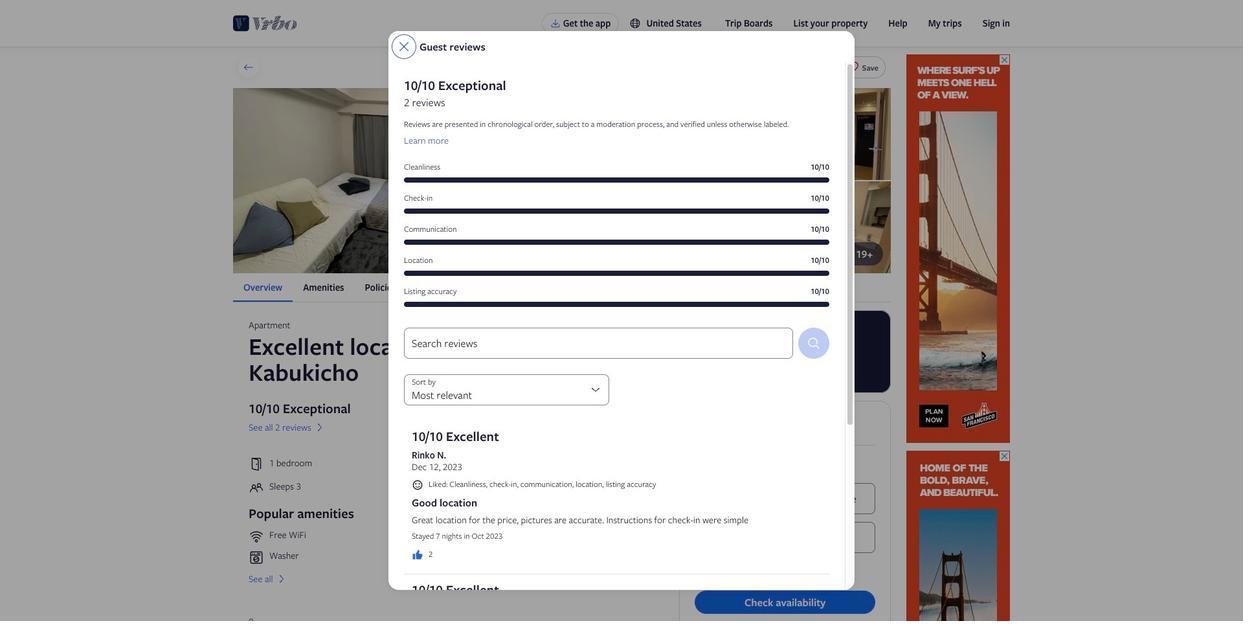 Task type: locate. For each thing, give the bounding box(es) containing it.
room image
[[233, 88, 562, 273]]

medium image
[[314, 422, 326, 433], [276, 573, 287, 585]]

0 horizontal spatial private kitchen image
[[563, 181, 726, 273]]

0 vertical spatial medium image
[[314, 422, 326, 433]]

dialog
[[389, 31, 855, 621]]

list
[[233, 273, 891, 302]]

1 horizontal spatial bathroom image
[[728, 181, 891, 273]]

1 horizontal spatial small image
[[630, 17, 642, 29]]

download the app button image
[[550, 18, 561, 29]]

0 vertical spatial small image
[[630, 17, 642, 29]]

1 vertical spatial small image
[[412, 479, 424, 491]]

0 horizontal spatial medium image
[[276, 573, 287, 585]]

None text field
[[404, 328, 793, 359]]

1 vertical spatial bathroom image
[[728, 181, 891, 273]]

1 horizontal spatial private kitchen image
[[728, 88, 891, 180]]

1 horizontal spatial medium image
[[314, 422, 326, 433]]

cancel, go back to hotel details. image
[[396, 39, 412, 54]]

0 vertical spatial private kitchen image
[[728, 88, 891, 180]]

see all properties image
[[243, 62, 255, 73]]

0 vertical spatial bathroom image
[[563, 88, 726, 180]]

list item
[[249, 529, 450, 545], [455, 529, 656, 545], [249, 550, 450, 566]]

small image
[[630, 17, 642, 29], [412, 479, 424, 491]]

bathroom image
[[563, 88, 726, 180], [728, 181, 891, 273]]

0 horizontal spatial small image
[[412, 479, 424, 491]]

0 horizontal spatial bathroom image
[[563, 88, 726, 180]]

private kitchen image
[[728, 88, 891, 180], [563, 181, 726, 273]]

1 vertical spatial medium image
[[276, 573, 287, 585]]

medium image
[[412, 549, 424, 561]]



Task type: describe. For each thing, give the bounding box(es) containing it.
show all 19 images image
[[840, 248, 851, 260]]

1 vertical spatial private kitchen image
[[563, 181, 726, 273]]

vrbo logo image
[[233, 13, 297, 34]]

search button image
[[806, 336, 822, 351]]



Task type: vqa. For each thing, say whether or not it's contained in the screenshot.
right Private kitchen IMAGE
yes



